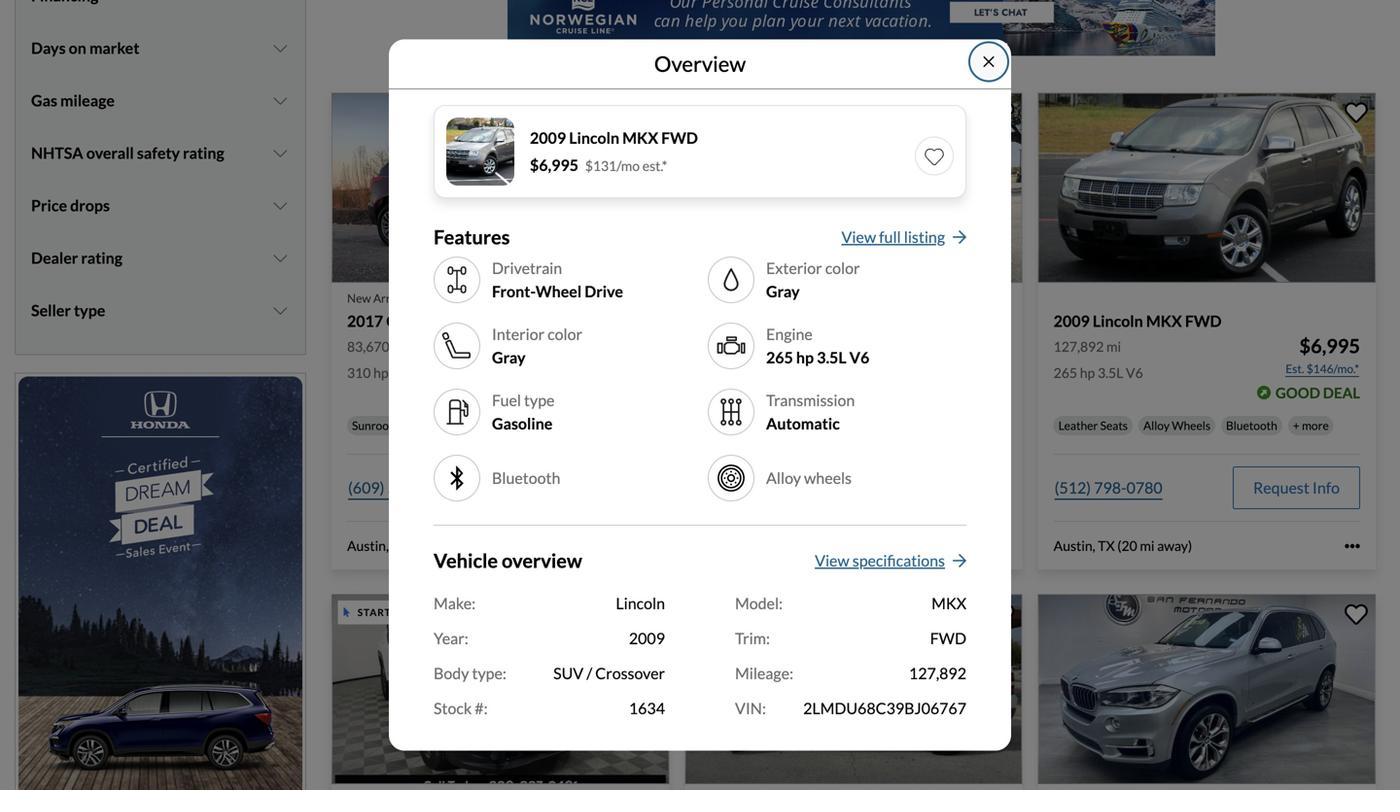 Task type: vqa. For each thing, say whether or not it's contained in the screenshot.
2nd tab list
no



Task type: describe. For each thing, give the bounding box(es) containing it.
2241
[[420, 478, 456, 497]]

est.
[[1286, 362, 1304, 376]]

$131/mo
[[585, 158, 640, 174]]

transmission automatic
[[766, 391, 855, 433]]

(830) 264-7640
[[701, 478, 809, 497]]

lincoln for 2009 lincoln mkx fwd
[[1093, 311, 1143, 330]]

away) for austin, tx (20 mi away)
[[1157, 538, 1192, 554]]

arrow right image for vehicle overview
[[953, 553, 967, 569]]

2017 inside the new arrival 2017 cadillac xt5 luxury fwd
[[347, 311, 383, 330]]

(830)
[[701, 478, 738, 497]]

color for exterior color gray
[[825, 259, 860, 278]]

automatic
[[766, 414, 840, 433]]

bluetooth inside "overview" dialog
[[492, 469, 560, 488]]

view specifications
[[815, 551, 945, 570]]

2009 for 2009 lincoln mkx fwd
[[1054, 311, 1090, 330]]

alpine white 2016 jeep renegade sport suv / crossover front-wheel drive 9-speed automatic image
[[332, 595, 669, 785]]

mileage:
[[735, 664, 793, 683]]

fuel type image
[[441, 397, 473, 428]]

gray 2017 chrysler pacifica suv / crossover front-wheel drive 9-speed automatic image
[[685, 93, 1023, 283]]

2009 lincoln mkx fwd
[[1054, 311, 1222, 330]]

mi right (20
[[1140, 538, 1155, 554]]

xt5
[[445, 311, 474, 330]]

127,892 for 127,892 mi 265 hp 3.5l v6
[[1054, 338, 1104, 355]]

navigation system
[[464, 419, 560, 433]]

wheels
[[804, 469, 852, 488]]

3.5l inside engine 265 hp 3.5l v6
[[817, 348, 847, 367]]

trim:
[[735, 629, 770, 648]]

drive
[[585, 282, 623, 301]]

(38 mi away)
[[796, 538, 873, 554]]

1 vertical spatial advertisement region
[[15, 373, 306, 791]]

type:
[[472, 664, 507, 683]]

fuel type gasoline
[[492, 391, 555, 433]]

7640
[[773, 478, 809, 497]]

arrow right image for features
[[953, 230, 967, 245]]

91,992
[[700, 338, 743, 355]]

$6,995 inside 2009 lincoln mkx fwd $6,995 $131/mo est.*
[[530, 156, 579, 175]]

alloy wheels image
[[716, 463, 747, 494]]

2 alloy wheels from the left
[[1144, 419, 1211, 433]]

(512)
[[1055, 478, 1091, 497]]

exterior
[[766, 259, 822, 278]]

3.6l inside 2017 chrysler pacifica 91,992 mi 287 hp 3.6l v6
[[744, 365, 770, 381]]

gray 2009 lincoln mkx fwd suv / crossover front-wheel drive automatic image
[[1038, 93, 1376, 283]]

(609) 542-2241
[[348, 478, 456, 497]]

265 inside the 127,892 mi 265 hp 3.5l v6
[[1054, 365, 1077, 381]]

#:
[[475, 699, 488, 718]]

2lmdu68c39bj06767
[[803, 699, 967, 718]]

good
[[1276, 384, 1320, 402]]

(512) 798-0780
[[1055, 478, 1163, 497]]

2 away) from the left
[[838, 538, 873, 554]]

request info for 0780
[[1253, 478, 1340, 497]]

suv / crossover
[[553, 664, 665, 683]]

body
[[434, 664, 469, 683]]

transmission
[[766, 391, 855, 410]]

arrival
[[373, 291, 408, 305]]

1 alloy wheels from the left
[[790, 419, 857, 433]]

deal
[[1323, 384, 1360, 402]]

264-
[[741, 478, 773, 497]]

stock
[[434, 699, 472, 718]]

color for interior color gray
[[548, 325, 582, 344]]

engine 265 hp 3.5l v6
[[766, 325, 870, 367]]

3.6l inside 83,670 mi 310 hp 3.6l v6
[[391, 365, 417, 381]]

est. $146/mo.* button
[[1285, 359, 1360, 379]]

new
[[347, 291, 371, 305]]

mi right '(38'
[[821, 538, 836, 554]]

2009 lincoln mkx fwd $6,995 $131/mo est.*
[[530, 128, 698, 175]]

chrysler
[[740, 311, 799, 330]]

1 wheels from the left
[[819, 419, 857, 433]]

(9
[[411, 538, 423, 554]]

stock #:
[[434, 699, 488, 718]]

type
[[524, 391, 555, 410]]

interior
[[492, 325, 545, 344]]

year:
[[434, 629, 468, 648]]

1634
[[629, 699, 665, 718]]

127,892 mi 265 hp 3.5l v6
[[1054, 338, 1143, 381]]

(38
[[799, 538, 819, 554]]

0780
[[1127, 478, 1163, 497]]

tx for (20 mi away)
[[1098, 538, 1115, 554]]

2017 inside 2017 chrysler pacifica 91,992 mi 287 hp 3.6l v6
[[700, 311, 737, 330]]

view full listing link
[[842, 226, 967, 257]]

overview
[[502, 549, 582, 573]]

v6 inside 83,670 mi 310 hp 3.6l v6
[[419, 365, 437, 381]]

request for 0780
[[1253, 478, 1310, 497]]

make:
[[434, 594, 476, 613]]

navigation
[[464, 419, 520, 433]]

310
[[347, 365, 371, 381]]

$6,995 inside $6,995 est. $146/mo.*
[[1300, 335, 1360, 358]]

vehicle overview
[[434, 549, 582, 573]]

body type:
[[434, 664, 507, 683]]

est.*
[[643, 158, 667, 174]]

mi inside 2017 chrysler pacifica 91,992 mi 287 hp 3.6l v6
[[745, 338, 760, 355]]

+
[[1293, 419, 1300, 433]]

542-
[[388, 478, 420, 497]]

new arrival 2017 cadillac xt5 luxury fwd
[[347, 291, 565, 330]]

(512) 798-0780 button
[[1054, 467, 1164, 510]]

model:
[[735, 594, 783, 613]]

system
[[522, 419, 560, 433]]

exterior color image
[[716, 265, 747, 296]]

luxury
[[477, 311, 526, 330]]

alloy wheels
[[766, 469, 852, 488]]

full
[[879, 228, 901, 247]]

red 2017 cadillac xt5 luxury fwd suv / crossover front-wheel drive 8-speed automatic image
[[332, 93, 669, 283]]

2 vertical spatial lincoln
[[616, 594, 665, 613]]

request info for 2241
[[547, 478, 633, 497]]

vehicle
[[434, 549, 498, 573]]

1 leather from the left
[[705, 419, 745, 433]]

gray for exterior color gray
[[766, 282, 800, 301]]

austin, tx (9 mi away)
[[347, 538, 478, 554]]

3.5l inside the 127,892 mi 265 hp 3.5l v6
[[1098, 365, 1123, 381]]

1 leather seats from the left
[[705, 419, 775, 433]]

127,892 for 127,892
[[909, 664, 967, 683]]

cadillac
[[386, 311, 442, 330]]

engine image
[[716, 331, 747, 362]]

overview
[[654, 51, 746, 76]]

2017 chrysler pacifica 91,992 mi 287 hp 3.6l v6
[[700, 311, 856, 381]]

265 inside engine 265 hp 3.5l v6
[[766, 348, 793, 367]]

sunroof/moonroof
[[352, 419, 449, 433]]

close modal overview image
[[981, 54, 997, 70]]

gasoline
[[492, 414, 553, 433]]

crossover
[[595, 664, 665, 683]]

alloy inside "overview" dialog
[[766, 469, 801, 488]]



Task type: locate. For each thing, give the bounding box(es) containing it.
request for 2241
[[547, 478, 603, 497]]

2 3.6l from the left
[[744, 365, 770, 381]]

gray down exterior
[[766, 282, 800, 301]]

0 vertical spatial arrow right image
[[953, 230, 967, 245]]

3.5l down '2009 lincoln mkx fwd'
[[1098, 365, 1123, 381]]

(20
[[1118, 538, 1137, 554]]

1 horizontal spatial 265
[[1054, 365, 1077, 381]]

engine
[[766, 325, 813, 344]]

good deal
[[1276, 384, 1360, 402]]

mkx inside 2009 lincoln mkx fwd $6,995 $131/mo est.*
[[622, 128, 658, 147]]

1 horizontal spatial 3.5l
[[1098, 365, 1123, 381]]

1 horizontal spatial request info
[[1253, 478, 1340, 497]]

0 horizontal spatial advertisement region
[[15, 373, 306, 791]]

request down +
[[1253, 478, 1310, 497]]

v6 down pacifica at the right top of page
[[850, 348, 870, 367]]

3.6l
[[391, 365, 417, 381], [744, 365, 770, 381]]

hp down engine
[[796, 348, 814, 367]]

view specifications link
[[815, 549, 967, 581]]

1 horizontal spatial advertisement region
[[508, 0, 1215, 56]]

view left specifications
[[815, 551, 850, 570]]

view
[[842, 228, 876, 247], [815, 551, 850, 570]]

lincoln up crossover
[[616, 594, 665, 613]]

0 horizontal spatial wheels
[[819, 419, 857, 433]]

$6,995 up '$146/mo.*'
[[1300, 335, 1360, 358]]

2017 up 91,992
[[700, 311, 737, 330]]

request info down +
[[1253, 478, 1340, 497]]

1 away) from the left
[[443, 538, 478, 554]]

1 horizontal spatial leather
[[1059, 419, 1098, 433]]

vin:
[[735, 699, 766, 718]]

lincoln up the 127,892 mi 265 hp 3.5l v6
[[1093, 311, 1143, 330]]

0 horizontal spatial 2017
[[347, 311, 383, 330]]

2 arrow right image from the top
[[953, 553, 967, 569]]

1 vertical spatial 2009
[[1054, 311, 1090, 330]]

0 horizontal spatial 3.5l
[[817, 348, 847, 367]]

2 request info from the left
[[1253, 478, 1340, 497]]

overview dialog
[[389, 40, 1011, 751]]

hp right 287
[[727, 365, 742, 381]]

info
[[606, 478, 633, 497], [1313, 478, 1340, 497]]

listing
[[904, 228, 945, 247]]

gray inside exterior color gray
[[766, 282, 800, 301]]

interior color gray
[[492, 325, 582, 367]]

advertisement region
[[508, 0, 1215, 56], [15, 373, 306, 791]]

fuel
[[492, 391, 521, 410]]

1 horizontal spatial austin,
[[1054, 538, 1096, 554]]

3.5l
[[817, 348, 847, 367], [1098, 365, 1123, 381]]

v6
[[850, 348, 870, 367], [419, 365, 437, 381], [773, 365, 790, 381], [1126, 365, 1143, 381]]

oxford white 2006 ford explorer xlt v6 suv / crossover rear-wheel drive 5-speed automatic image
[[685, 595, 1023, 785]]

0 vertical spatial advertisement region
[[508, 0, 1215, 56]]

1 horizontal spatial leather seats
[[1059, 419, 1128, 433]]

0 horizontal spatial austin,
[[347, 538, 389, 554]]

2 tx from the left
[[1098, 538, 1115, 554]]

gray
[[766, 282, 800, 301], [492, 348, 526, 367]]

1 vertical spatial arrow right image
[[953, 553, 967, 569]]

0 horizontal spatial leather seats
[[705, 419, 775, 433]]

austin, for austin, tx (20 mi away)
[[1054, 538, 1096, 554]]

info for (609) 542-2241
[[606, 478, 633, 497]]

0 horizontal spatial tx
[[392, 538, 408, 554]]

2 horizontal spatial 2009
[[1054, 311, 1090, 330]]

1 vertical spatial mkx
[[1146, 311, 1182, 330]]

bluetooth
[[1226, 419, 1278, 433], [492, 469, 560, 488]]

fwd
[[661, 128, 698, 147], [529, 311, 565, 330], [1185, 311, 1222, 330], [930, 629, 967, 648]]

features
[[434, 226, 510, 249]]

mkx for 2009 lincoln mkx fwd $6,995 $131/mo est.*
[[622, 128, 658, 147]]

transmission image
[[716, 397, 747, 428]]

$6,995 left $131/mo at left
[[530, 156, 579, 175]]

wheel
[[536, 282, 582, 301]]

127,892
[[1054, 338, 1104, 355], [909, 664, 967, 683]]

tx for (9 mi away)
[[392, 538, 408, 554]]

265 down '2009 lincoln mkx fwd'
[[1054, 365, 1077, 381]]

2009 right 2009 lincoln mkx fwd 'image'
[[530, 128, 566, 147]]

away) right '(38'
[[838, 538, 873, 554]]

1 horizontal spatial tx
[[1098, 538, 1115, 554]]

color inside interior color gray
[[548, 325, 582, 344]]

v6 down cadillac
[[419, 365, 437, 381]]

leather up alloy wheels 'icon'
[[705, 419, 745, 433]]

fwd inside 2009 lincoln mkx fwd $6,995 $131/mo est.*
[[661, 128, 698, 147]]

mouse pointer image
[[344, 608, 350, 618]]

$146/mo.*
[[1307, 362, 1359, 376]]

mi down '2009 lincoln mkx fwd'
[[1107, 338, 1121, 355]]

0 horizontal spatial leather
[[705, 419, 745, 433]]

0 horizontal spatial 127,892
[[909, 664, 967, 683]]

2 austin, from the left
[[1054, 538, 1096, 554]]

1 horizontal spatial 2009
[[629, 629, 665, 648]]

$6,995
[[530, 156, 579, 175], [1300, 335, 1360, 358]]

1 horizontal spatial wheels
[[1172, 419, 1211, 433]]

view for features
[[842, 228, 876, 247]]

(609)
[[348, 478, 385, 497]]

color down wheel
[[548, 325, 582, 344]]

1 horizontal spatial 3.6l
[[744, 365, 770, 381]]

0 horizontal spatial mkx
[[622, 128, 658, 147]]

1 vertical spatial gray
[[492, 348, 526, 367]]

0 horizontal spatial away)
[[443, 538, 478, 554]]

83,670
[[347, 338, 390, 355]]

0 horizontal spatial request
[[547, 478, 603, 497]]

0 vertical spatial mkx
[[622, 128, 658, 147]]

127,892 up 2lmdu68c39bj06767
[[909, 664, 967, 683]]

tx
[[392, 538, 408, 554], [1098, 538, 1115, 554]]

color right exterior
[[825, 259, 860, 278]]

2 vertical spatial 2009
[[629, 629, 665, 648]]

view left full
[[842, 228, 876, 247]]

2009 for 2009
[[629, 629, 665, 648]]

info for (512) 798-0780
[[1313, 478, 1340, 497]]

request down system
[[547, 478, 603, 497]]

tx left (20
[[1098, 538, 1115, 554]]

127,892 down '2009 lincoln mkx fwd'
[[1054, 338, 1104, 355]]

1 horizontal spatial $6,995
[[1300, 335, 1360, 358]]

1 horizontal spatial alloy wheels
[[1144, 419, 1211, 433]]

leather up (512)
[[1059, 419, 1098, 433]]

3.5l down pacifica at the right top of page
[[817, 348, 847, 367]]

1 horizontal spatial gray
[[766, 282, 800, 301]]

0 horizontal spatial $6,995
[[530, 156, 579, 175]]

seats up the 798-
[[1100, 419, 1128, 433]]

mkx
[[622, 128, 658, 147], [1146, 311, 1182, 330], [932, 594, 967, 613]]

color inside exterior color gray
[[825, 259, 860, 278]]

drivetrain image
[[441, 265, 473, 296]]

1 2017 from the left
[[347, 311, 383, 330]]

2 horizontal spatial away)
[[1157, 538, 1192, 554]]

wheels
[[819, 419, 857, 433], [1172, 419, 1211, 433]]

0 vertical spatial lincoln
[[569, 128, 619, 147]]

1 horizontal spatial seats
[[1100, 419, 1128, 433]]

1 vertical spatial $6,995
[[1300, 335, 1360, 358]]

0 horizontal spatial color
[[548, 325, 582, 344]]

leather
[[705, 419, 745, 433], [1059, 419, 1098, 433]]

interior color image
[[441, 331, 473, 362]]

alloy wheels up 0780
[[1144, 419, 1211, 433]]

1 horizontal spatial info
[[1313, 478, 1340, 497]]

arrow right image right specifications
[[953, 553, 967, 569]]

(830) 264-7640 button
[[700, 467, 810, 510]]

0 vertical spatial $6,995
[[530, 156, 579, 175]]

front-
[[492, 282, 536, 301]]

hp right 310
[[373, 365, 389, 381]]

arrow right image inside view full listing link
[[953, 230, 967, 245]]

2009
[[530, 128, 566, 147], [1054, 311, 1090, 330], [629, 629, 665, 648]]

seats
[[747, 419, 775, 433], [1100, 419, 1128, 433]]

v6 down '2009 lincoln mkx fwd'
[[1126, 365, 1143, 381]]

v6 inside the 127,892 mi 265 hp 3.5l v6
[[1126, 365, 1143, 381]]

austin, left (9
[[347, 538, 389, 554]]

leather seats up alloy wheels 'icon'
[[705, 419, 775, 433]]

287
[[700, 365, 724, 381]]

1 vertical spatial color
[[548, 325, 582, 344]]

1 horizontal spatial mkx
[[932, 594, 967, 613]]

0 horizontal spatial 2009
[[530, 128, 566, 147]]

mi
[[392, 338, 407, 355], [745, 338, 760, 355], [1107, 338, 1121, 355], [426, 538, 440, 554], [821, 538, 836, 554], [1140, 538, 1155, 554]]

austin, for austin, tx (9 mi away)
[[347, 538, 389, 554]]

798-
[[1094, 478, 1127, 497]]

1 austin, from the left
[[347, 538, 389, 554]]

(609) 542-2241 button
[[347, 467, 457, 510]]

2017
[[347, 311, 383, 330], [700, 311, 737, 330]]

bluetooth down navigation system
[[492, 469, 560, 488]]

hp inside the 127,892 mi 265 hp 3.5l v6
[[1080, 365, 1095, 381]]

2 leather seats from the left
[[1059, 419, 1128, 433]]

lincoln for 2009 lincoln mkx fwd $6,995 $131/mo est.*
[[569, 128, 619, 147]]

1 horizontal spatial request info button
[[1233, 467, 1360, 510]]

2 seats from the left
[[1100, 419, 1128, 433]]

0 horizontal spatial seats
[[747, 419, 775, 433]]

more
[[1302, 419, 1329, 433]]

arrow right image
[[953, 230, 967, 245], [953, 553, 967, 569]]

2009 up crossover
[[629, 629, 665, 648]]

2 horizontal spatial mkx
[[1146, 311, 1182, 330]]

fwd inside the new arrival 2017 cadillac xt5 luxury fwd
[[529, 311, 565, 330]]

0 horizontal spatial request info button
[[526, 467, 654, 510]]

2 2017 from the left
[[700, 311, 737, 330]]

1 seats from the left
[[747, 419, 775, 433]]

1 horizontal spatial 2017
[[700, 311, 737, 330]]

suv
[[553, 664, 584, 683]]

mi inside the 127,892 mi 265 hp 3.5l v6
[[1107, 338, 1121, 355]]

1 vertical spatial lincoln
[[1093, 311, 1143, 330]]

v6 inside engine 265 hp 3.5l v6
[[850, 348, 870, 367]]

request
[[547, 478, 603, 497], [1253, 478, 1310, 497]]

2 wheels from the left
[[1172, 419, 1211, 433]]

v6 inside 2017 chrysler pacifica 91,992 mi 287 hp 3.6l v6
[[773, 365, 790, 381]]

1 3.6l from the left
[[391, 365, 417, 381]]

mi down cadillac
[[392, 338, 407, 355]]

tx left (9
[[392, 538, 408, 554]]

1 info from the left
[[606, 478, 633, 497]]

1 horizontal spatial 127,892
[[1054, 338, 1104, 355]]

1 horizontal spatial request
[[1253, 478, 1310, 497]]

0 vertical spatial gray
[[766, 282, 800, 301]]

request info button down +
[[1233, 467, 1360, 510]]

request info down system
[[547, 478, 633, 497]]

request info button for (512) 798-0780
[[1233, 467, 1360, 510]]

mkx for 2009 lincoln mkx fwd
[[1146, 311, 1182, 330]]

mi down chrysler
[[745, 338, 760, 355]]

specifications
[[853, 551, 945, 570]]

mi right (9
[[426, 538, 440, 554]]

0 vertical spatial 127,892
[[1054, 338, 1104, 355]]

lincoln inside 2009 lincoln mkx fwd $6,995 $131/mo est.*
[[569, 128, 619, 147]]

v6 down engine
[[773, 365, 790, 381]]

0 vertical spatial bluetooth
[[1226, 419, 1278, 433]]

away) for austin, tx (9 mi away)
[[443, 538, 478, 554]]

seats right transmission image
[[747, 419, 775, 433]]

2009 for 2009 lincoln mkx fwd $6,995 $131/mo est.*
[[530, 128, 566, 147]]

1 vertical spatial 127,892
[[909, 664, 967, 683]]

265
[[766, 348, 793, 367], [1054, 365, 1077, 381]]

0 horizontal spatial 3.6l
[[391, 365, 417, 381]]

0 horizontal spatial alloy wheels
[[790, 419, 857, 433]]

1 vertical spatial bluetooth
[[492, 469, 560, 488]]

away) right (9
[[443, 538, 478, 554]]

0 vertical spatial 2009
[[530, 128, 566, 147]]

1 arrow right image from the top
[[953, 230, 967, 245]]

0 vertical spatial view
[[842, 228, 876, 247]]

1 request from the left
[[547, 478, 603, 497]]

0 horizontal spatial 265
[[766, 348, 793, 367]]

austin, tx (20 mi away)
[[1054, 538, 1192, 554]]

2009 up the 127,892 mi 265 hp 3.5l v6
[[1054, 311, 1090, 330]]

hp inside 83,670 mi 310 hp 3.6l v6
[[373, 365, 389, 381]]

request info button for (609) 542-2241
[[526, 467, 654, 510]]

leather seats
[[705, 419, 775, 433], [1059, 419, 1128, 433]]

gray down interior at top left
[[492, 348, 526, 367]]

drivetrain front-wheel drive
[[492, 259, 623, 301]]

2 info from the left
[[1313, 478, 1340, 497]]

bluetooth left +
[[1226, 419, 1278, 433]]

pacifica
[[802, 311, 856, 330]]

gray inside interior color gray
[[492, 348, 526, 367]]

alloy wheels
[[790, 419, 857, 433], [1144, 419, 1211, 433]]

leather seats up the (512) 798-0780
[[1059, 419, 1128, 433]]

1 request info from the left
[[547, 478, 633, 497]]

+ more
[[1293, 419, 1329, 433]]

2009 inside 2009 lincoln mkx fwd $6,995 $131/mo est.*
[[530, 128, 566, 147]]

view for vehicle overview
[[815, 551, 850, 570]]

gray for interior color gray
[[492, 348, 526, 367]]

1 request info button from the left
[[526, 467, 654, 510]]

127,892 inside the 127,892 mi 265 hp 3.5l v6
[[1054, 338, 1104, 355]]

lincoln up $131/mo at left
[[569, 128, 619, 147]]

bluetooth image
[[441, 463, 473, 494]]

2009 lincoln mkx fwd image
[[446, 118, 514, 186]]

silver   nf 2014 bmw x5 xdrive35i awd suv / crossover all-wheel drive automatic image
[[1038, 595, 1376, 785]]

hp inside 2017 chrysler pacifica 91,992 mi 287 hp 3.6l v6
[[727, 365, 742, 381]]

alloy wheels down transmission
[[790, 419, 857, 433]]

austin,
[[347, 538, 389, 554], [1054, 538, 1096, 554]]

1 horizontal spatial bluetooth
[[1226, 419, 1278, 433]]

view full listing
[[842, 228, 945, 247]]

alloy
[[790, 419, 816, 433], [1144, 419, 1170, 433], [766, 469, 801, 488]]

$6,995 est. $146/mo.*
[[1286, 335, 1360, 376]]

request info button down system
[[526, 467, 654, 510]]

hp inside engine 265 hp 3.5l v6
[[796, 348, 814, 367]]

3.6l down "engine" image
[[744, 365, 770, 381]]

1 tx from the left
[[392, 538, 408, 554]]

265 down engine
[[766, 348, 793, 367]]

away) right (20
[[1157, 538, 1192, 554]]

2 request from the left
[[1253, 478, 1310, 497]]

2017 down new
[[347, 311, 383, 330]]

127,892 inside "overview" dialog
[[909, 664, 967, 683]]

drivetrain
[[492, 259, 562, 278]]

ellipsis h image
[[1345, 538, 1360, 554]]

arrow right image right listing on the top of page
[[953, 230, 967, 245]]

mi inside 83,670 mi 310 hp 3.6l v6
[[392, 338, 407, 355]]

0 horizontal spatial bluetooth
[[492, 469, 560, 488]]

0 horizontal spatial gray
[[492, 348, 526, 367]]

1 horizontal spatial away)
[[838, 538, 873, 554]]

hp
[[796, 348, 814, 367], [373, 365, 389, 381], [727, 365, 742, 381], [1080, 365, 1095, 381]]

hp down '2009 lincoln mkx fwd'
[[1080, 365, 1095, 381]]

1 vertical spatial view
[[815, 551, 850, 570]]

0 horizontal spatial info
[[606, 478, 633, 497]]

arrow right image inside view specifications link
[[953, 553, 967, 569]]

request info button
[[526, 467, 654, 510], [1233, 467, 1360, 510]]

1 horizontal spatial color
[[825, 259, 860, 278]]

2 request info button from the left
[[1233, 467, 1360, 510]]

3.6l right 310
[[391, 365, 417, 381]]

exterior color gray
[[766, 259, 860, 301]]

0 horizontal spatial request info
[[547, 478, 633, 497]]

3 away) from the left
[[1157, 538, 1192, 554]]

austin, left (20
[[1054, 538, 1096, 554]]

0 vertical spatial color
[[825, 259, 860, 278]]

2 leather from the left
[[1059, 419, 1098, 433]]

2 vertical spatial mkx
[[932, 594, 967, 613]]



